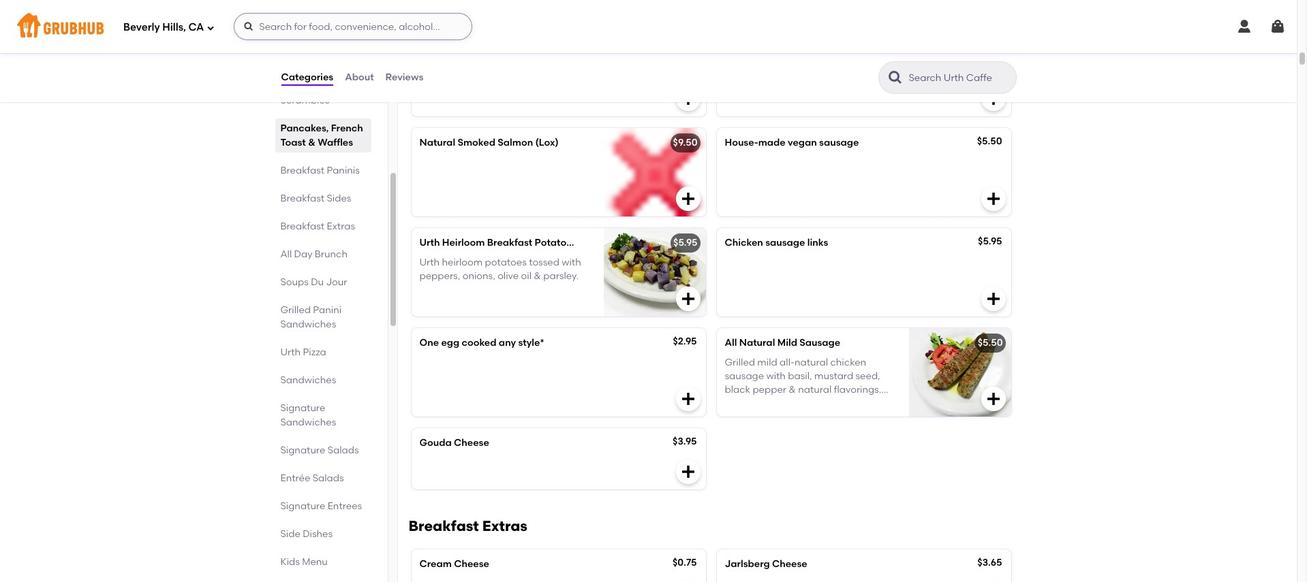 Task type: describe. For each thing, give the bounding box(es) containing it.
signature salads tab
[[281, 444, 366, 458]]

nitrates,
[[759, 398, 797, 410]]

house-made vegan sausage
[[725, 137, 859, 149]]

in
[[799, 398, 807, 410]]

soups du jour
[[281, 277, 347, 288]]

breakfast down toast
[[281, 165, 325, 177]]

breakfast sides inside tab
[[281, 193, 351, 205]]

all for all natural mild sausage
[[725, 338, 737, 349]]

(lox)
[[536, 137, 559, 149]]

seed,
[[856, 371, 881, 382]]

0 horizontal spatial $5.95
[[674, 237, 698, 249]]

panini
[[313, 305, 342, 316]]

style*
[[518, 338, 545, 349]]

2 sandwiches from the top
[[281, 375, 336, 387]]

0 vertical spatial $5.50
[[977, 136, 1003, 147]]

categories button
[[281, 53, 334, 102]]

jarlsberg cheese
[[725, 559, 808, 571]]

natural smoked salmon (lox) image
[[604, 128, 706, 217]]

Search Urth Caffe search field
[[908, 72, 1012, 85]]

basil,
[[788, 371, 812, 382]]

sausage inside grilled mild all-natural chicken sausage with basil, mustard seed, black pepper & natural flavorings. free of nitrates, in a natural collagen casing.
[[725, 371, 764, 382]]

gouda
[[420, 438, 452, 449]]

urth heirloom breakfast potatoes
[[420, 237, 577, 249]]

heirloom
[[442, 237, 485, 249]]

pancakes, french toast & waffles
[[281, 123, 363, 149]]

omelets
[[281, 80, 320, 92]]

breakfast up the 'cream'
[[409, 518, 479, 535]]

grilled panini sandwiches tab
[[281, 303, 366, 332]]

search icon image
[[887, 70, 904, 86]]

free
[[725, 398, 745, 410]]

all for all day brunch
[[281, 249, 292, 260]]

signature entrees tab
[[281, 500, 366, 514]]

brunch
[[315, 249, 348, 260]]

categories
[[281, 71, 334, 83]]

& inside urth heirloom potatoes tossed with peppers, onions, olive oil & parsley.
[[534, 271, 541, 282]]

vegan
[[788, 137, 817, 149]]

1 vertical spatial breakfast extras
[[409, 518, 528, 535]]

1 horizontal spatial sausage
[[766, 237, 805, 249]]

entrée salads tab
[[281, 472, 366, 486]]

jarlsberg
[[725, 559, 770, 571]]

tossed
[[529, 257, 560, 268]]

salmon
[[498, 137, 533, 149]]

$2.95
[[673, 336, 697, 348]]

cheese for gouda cheese
[[454, 438, 489, 449]]

mustard
[[815, 371, 854, 382]]

heirloom
[[442, 257, 483, 268]]

latkes
[[454, 64, 482, 76]]

reviews button
[[385, 53, 424, 102]]

$4.95
[[978, 63, 1003, 75]]

reviews
[[386, 71, 424, 83]]

about button
[[344, 53, 375, 102]]

a
[[809, 398, 816, 410]]

$0.75
[[673, 558, 697, 569]]

omelets & scrambles
[[281, 80, 330, 106]]

chicken
[[725, 237, 763, 249]]

signature sandwiches tab
[[281, 402, 366, 430]]

1 horizontal spatial sides
[[483, 23, 521, 40]]

black
[[725, 385, 751, 396]]

paninis
[[327, 165, 360, 177]]

signature sandwiches
[[281, 403, 336, 429]]

flavorings.
[[834, 385, 882, 396]]

breakfast sides tab
[[281, 192, 366, 206]]

waffles
[[318, 137, 353, 149]]

soups
[[281, 277, 309, 288]]

all-
[[780, 357, 795, 369]]

1 horizontal spatial $5.95
[[978, 236, 1003, 248]]

signature for signature entrees
[[281, 501, 325, 513]]

links
[[808, 237, 829, 249]]

du
[[311, 277, 324, 288]]

chicken
[[831, 357, 867, 369]]

breakfast up potato latkes
[[409, 23, 479, 40]]

potatoes
[[535, 237, 577, 249]]

side dishes
[[281, 529, 333, 541]]

of
[[747, 398, 757, 410]]

made
[[759, 137, 786, 149]]

side dishes tab
[[281, 528, 366, 542]]

beverly
[[123, 21, 160, 33]]

mild
[[758, 357, 778, 369]]

urth pizza
[[281, 347, 326, 359]]

entrée salads
[[281, 473, 344, 485]]

ca
[[188, 21, 204, 33]]

urth heirloom potatoes tossed with peppers, onions, olive oil & parsley.
[[420, 257, 581, 282]]

signature for signature salads
[[281, 445, 325, 457]]

cheese for jarlsberg cheese
[[772, 559, 808, 571]]

potato latkes
[[420, 64, 482, 76]]

signature entrees
[[281, 501, 362, 513]]

0 horizontal spatial natural
[[420, 137, 455, 149]]

urth pizza tab
[[281, 346, 366, 360]]

about
[[345, 71, 374, 83]]

olive
[[498, 271, 519, 282]]

egg
[[441, 338, 460, 349]]

potato latkes button
[[411, 55, 706, 117]]

pizza
[[303, 347, 326, 359]]

1 horizontal spatial natural
[[740, 338, 775, 349]]

grilled for grilled mild all-natural chicken sausage with basil, mustard seed, black pepper & natural flavorings. free of nitrates, in a natural collagen casing.
[[725, 357, 755, 369]]

chicken sausage links
[[725, 237, 829, 249]]



Task type: vqa. For each thing, say whether or not it's contained in the screenshot.
A
yes



Task type: locate. For each thing, give the bounding box(es) containing it.
smoked
[[458, 137, 496, 149]]

parsley.
[[544, 271, 579, 282]]

signature down sandwiches tab
[[281, 403, 325, 415]]

cream
[[420, 559, 452, 571]]

0 vertical spatial sides
[[483, 23, 521, 40]]

0 horizontal spatial sausage
[[725, 371, 764, 382]]

cheese for cream cheese
[[454, 559, 489, 571]]

grilled down soups
[[281, 305, 311, 316]]

1 vertical spatial breakfast sides
[[281, 193, 351, 205]]

&
[[322, 80, 329, 92], [308, 137, 316, 149], [534, 271, 541, 282], [789, 385, 796, 396]]

Search for food, convenience, alcohol... search field
[[234, 13, 473, 40]]

onions,
[[463, 271, 496, 282]]

cheese right the 'cream'
[[454, 559, 489, 571]]

breakfast sides up latkes
[[409, 23, 521, 40]]

& right oil
[[534, 271, 541, 282]]

0 vertical spatial urth
[[420, 237, 440, 249]]

breakfast extras up all day brunch
[[281, 221, 355, 232]]

breakfast up potatoes on the top
[[487, 237, 533, 249]]

sandwiches down urth pizza
[[281, 375, 336, 387]]

urth left pizza
[[281, 347, 301, 359]]

extras up brunch
[[327, 221, 355, 232]]

breakfast paninis
[[281, 165, 360, 177]]

sausage left links
[[766, 237, 805, 249]]

main navigation navigation
[[0, 0, 1297, 53]]

0 vertical spatial with
[[562, 257, 581, 268]]

sausage right vegan
[[820, 137, 859, 149]]

extras
[[327, 221, 355, 232], [483, 518, 528, 535]]

side
[[281, 529, 301, 541]]

1 horizontal spatial with
[[767, 371, 786, 382]]

1 vertical spatial grilled
[[725, 357, 755, 369]]

3 sandwiches from the top
[[281, 417, 336, 429]]

0 horizontal spatial extras
[[327, 221, 355, 232]]

urth left heirloom
[[420, 237, 440, 249]]

2 vertical spatial urth
[[281, 347, 301, 359]]

breakfast down breakfast paninis
[[281, 193, 325, 205]]

kids menu
[[281, 557, 328, 569]]

all day brunch
[[281, 249, 348, 260]]

peppers,
[[420, 271, 460, 282]]

kids
[[281, 557, 300, 569]]

& up scrambles
[[322, 80, 329, 92]]

0 vertical spatial extras
[[327, 221, 355, 232]]

1 vertical spatial with
[[767, 371, 786, 382]]

& inside grilled mild all-natural chicken sausage with basil, mustard seed, black pepper & natural flavorings. free of nitrates, in a natural collagen casing.
[[789, 385, 796, 396]]

svg image
[[1270, 18, 1286, 35], [244, 21, 255, 32], [680, 91, 696, 107], [985, 91, 1002, 107], [680, 191, 696, 207], [680, 392, 696, 408], [985, 392, 1002, 408]]

1 vertical spatial signature
[[281, 445, 325, 457]]

salads up entrée salads tab
[[328, 445, 359, 457]]

all natural mild sausage image
[[909, 329, 1011, 417]]

grilled mild all-natural chicken sausage with basil, mustard seed, black pepper & natural flavorings. free of nitrates, in a natural collagen casing.
[[725, 357, 894, 424]]

beverly hills, ca
[[123, 21, 204, 33]]

2 vertical spatial sausage
[[725, 371, 764, 382]]

urth up peppers,
[[420, 257, 440, 268]]

oil
[[521, 271, 532, 282]]

with inside grilled mild all-natural chicken sausage with basil, mustard seed, black pepper & natural flavorings. free of nitrates, in a natural collagen casing.
[[767, 371, 786, 382]]

salads down signature salads tab on the left of the page
[[313, 473, 344, 485]]

omelets & scrambles tab
[[281, 79, 366, 108]]

2 vertical spatial sandwiches
[[281, 417, 336, 429]]

0 vertical spatial signature
[[281, 403, 325, 415]]

natural left smoked
[[420, 137, 455, 149]]

natural right a
[[818, 398, 851, 410]]

potatoes
[[485, 257, 527, 268]]

salads for signature salads
[[328, 445, 359, 457]]

sandwiches
[[281, 319, 336, 331], [281, 375, 336, 387], [281, 417, 336, 429]]

breakfast extras tab
[[281, 220, 366, 234]]

cheese right "jarlsberg"
[[772, 559, 808, 571]]

1 vertical spatial sides
[[327, 193, 351, 205]]

any
[[499, 338, 516, 349]]

0 vertical spatial breakfast extras
[[281, 221, 355, 232]]

menu
[[302, 557, 328, 569]]

signature for signature sandwiches
[[281, 403, 325, 415]]

1 vertical spatial salads
[[313, 473, 344, 485]]

& inside pancakes, french toast & waffles
[[308, 137, 316, 149]]

sides inside tab
[[327, 193, 351, 205]]

breakfast extras up cream cheese
[[409, 518, 528, 535]]

$9.50
[[673, 137, 698, 149]]

natural up a
[[799, 385, 832, 396]]

breakfast sides down breakfast paninis
[[281, 193, 351, 205]]

1 horizontal spatial grilled
[[725, 357, 755, 369]]

0 vertical spatial grilled
[[281, 305, 311, 316]]

0 horizontal spatial grilled
[[281, 305, 311, 316]]

extras inside tab
[[327, 221, 355, 232]]

0 horizontal spatial breakfast extras
[[281, 221, 355, 232]]

natural smoked salmon (lox)
[[420, 137, 559, 149]]

sandwiches down panini on the bottom left of page
[[281, 319, 336, 331]]

mild
[[778, 338, 798, 349]]

all natural mild sausage
[[725, 338, 841, 349]]

sausage
[[800, 338, 841, 349]]

0 horizontal spatial all
[[281, 249, 292, 260]]

all
[[281, 249, 292, 260], [725, 338, 737, 349]]

$5.50
[[977, 136, 1003, 147], [978, 338, 1003, 349]]

signature inside signature sandwiches
[[281, 403, 325, 415]]

urth for urth heirloom breakfast potatoes
[[420, 237, 440, 249]]

& down pancakes,
[[308, 137, 316, 149]]

& down the basil,
[[789, 385, 796, 396]]

1 vertical spatial $5.50
[[978, 338, 1003, 349]]

& inside omelets & scrambles
[[322, 80, 329, 92]]

1 horizontal spatial breakfast extras
[[409, 518, 528, 535]]

one
[[420, 338, 439, 349]]

2 vertical spatial natural
[[818, 398, 851, 410]]

grilled inside grilled panini sandwiches
[[281, 305, 311, 316]]

sandwiches inside grilled panini sandwiches
[[281, 319, 336, 331]]

gouda cheese
[[420, 438, 489, 449]]

urth heirloom breakfast potatoes image
[[604, 229, 706, 317]]

0 horizontal spatial sides
[[327, 193, 351, 205]]

entrees
[[328, 501, 362, 513]]

one egg cooked any style*
[[420, 338, 545, 349]]

hills,
[[162, 21, 186, 33]]

svg image
[[1237, 18, 1253, 35], [207, 24, 215, 32], [985, 191, 1002, 207], [680, 291, 696, 308], [985, 291, 1002, 308], [680, 464, 696, 481]]

1 signature from the top
[[281, 403, 325, 415]]

all right $2.95
[[725, 338, 737, 349]]

1 vertical spatial natural
[[799, 385, 832, 396]]

day
[[294, 249, 313, 260]]

pancakes,
[[281, 123, 329, 134]]

extras up cream cheese
[[483, 518, 528, 535]]

0 vertical spatial sausage
[[820, 137, 859, 149]]

grilled
[[281, 305, 311, 316], [725, 357, 755, 369]]

1 vertical spatial all
[[725, 338, 737, 349]]

0 vertical spatial all
[[281, 249, 292, 260]]

sausage
[[820, 137, 859, 149], [766, 237, 805, 249], [725, 371, 764, 382]]

dishes
[[303, 529, 333, 541]]

cream cheese
[[420, 559, 489, 571]]

$3.65
[[978, 558, 1003, 569]]

1 sandwiches from the top
[[281, 319, 336, 331]]

breakfast
[[409, 23, 479, 40], [281, 165, 325, 177], [281, 193, 325, 205], [281, 221, 325, 232], [487, 237, 533, 249], [409, 518, 479, 535]]

with
[[562, 257, 581, 268], [767, 371, 786, 382]]

0 horizontal spatial with
[[562, 257, 581, 268]]

jour
[[326, 277, 347, 288]]

1 vertical spatial sausage
[[766, 237, 805, 249]]

cheese
[[454, 438, 489, 449], [454, 559, 489, 571], [772, 559, 808, 571]]

natural
[[795, 357, 828, 369], [799, 385, 832, 396], [818, 398, 851, 410]]

urth
[[420, 237, 440, 249], [420, 257, 440, 268], [281, 347, 301, 359]]

signature
[[281, 403, 325, 415], [281, 445, 325, 457], [281, 501, 325, 513]]

2 horizontal spatial sausage
[[820, 137, 859, 149]]

toast
[[281, 137, 306, 149]]

with up pepper on the right bottom of the page
[[767, 371, 786, 382]]

all day brunch tab
[[281, 247, 366, 262]]

breakfast up day
[[281, 221, 325, 232]]

$4.95 button
[[717, 55, 1011, 117]]

3 signature from the top
[[281, 501, 325, 513]]

urth for urth heirloom potatoes tossed with peppers, onions, olive oil & parsley.
[[420, 257, 440, 268]]

0 vertical spatial sandwiches
[[281, 319, 336, 331]]

casing.
[[725, 412, 758, 424]]

1 vertical spatial sandwiches
[[281, 375, 336, 387]]

0 vertical spatial breakfast sides
[[409, 23, 521, 40]]

natural up the basil,
[[795, 357, 828, 369]]

soups du jour tab
[[281, 275, 366, 290]]

scrambles
[[281, 95, 330, 106]]

breakfast sides
[[409, 23, 521, 40], [281, 193, 351, 205]]

breakfast extras inside tab
[[281, 221, 355, 232]]

urth for urth pizza
[[281, 347, 301, 359]]

urth inside urth heirloom potatoes tossed with peppers, onions, olive oil & parsley.
[[420, 257, 440, 268]]

grilled inside grilled mild all-natural chicken sausage with basil, mustard seed, black pepper & natural flavorings. free of nitrates, in a natural collagen casing.
[[725, 357, 755, 369]]

sausage up black
[[725, 371, 764, 382]]

natural up mild
[[740, 338, 775, 349]]

house-
[[725, 137, 759, 149]]

1 horizontal spatial extras
[[483, 518, 528, 535]]

cooked
[[462, 338, 497, 349]]

salads for entrée salads
[[313, 473, 344, 485]]

kids menu tab
[[281, 556, 366, 570]]

grilled left mild
[[725, 357, 755, 369]]

$5.95
[[978, 236, 1003, 248], [674, 237, 698, 249]]

1 vertical spatial extras
[[483, 518, 528, 535]]

signature inside tab
[[281, 501, 325, 513]]

all left day
[[281, 249, 292, 260]]

sandwiches tab
[[281, 374, 366, 388]]

$3.95
[[673, 437, 697, 448]]

1 vertical spatial natural
[[740, 338, 775, 349]]

1 horizontal spatial all
[[725, 338, 737, 349]]

0 vertical spatial natural
[[795, 357, 828, 369]]

0 vertical spatial natural
[[420, 137, 455, 149]]

cheese right gouda
[[454, 438, 489, 449]]

1 horizontal spatial breakfast sides
[[409, 23, 521, 40]]

signature salads
[[281, 445, 359, 457]]

2 signature from the top
[[281, 445, 325, 457]]

entrée
[[281, 473, 310, 485]]

with inside urth heirloom potatoes tossed with peppers, onions, olive oil & parsley.
[[562, 257, 581, 268]]

sandwiches up signature salads
[[281, 417, 336, 429]]

pancakes, french toast & waffles tab
[[281, 121, 366, 150]]

all inside all day brunch tab
[[281, 249, 292, 260]]

urth inside tab
[[281, 347, 301, 359]]

2 vertical spatial signature
[[281, 501, 325, 513]]

pepper
[[753, 385, 787, 396]]

grilled for grilled panini sandwiches
[[281, 305, 311, 316]]

potato
[[420, 64, 451, 76]]

breakfast paninis tab
[[281, 164, 366, 178]]

signature up entrée
[[281, 445, 325, 457]]

french
[[331, 123, 363, 134]]

0 vertical spatial salads
[[328, 445, 359, 457]]

1 vertical spatial urth
[[420, 257, 440, 268]]

0 horizontal spatial breakfast sides
[[281, 193, 351, 205]]

with up parsley.
[[562, 257, 581, 268]]

signature up side dishes
[[281, 501, 325, 513]]



